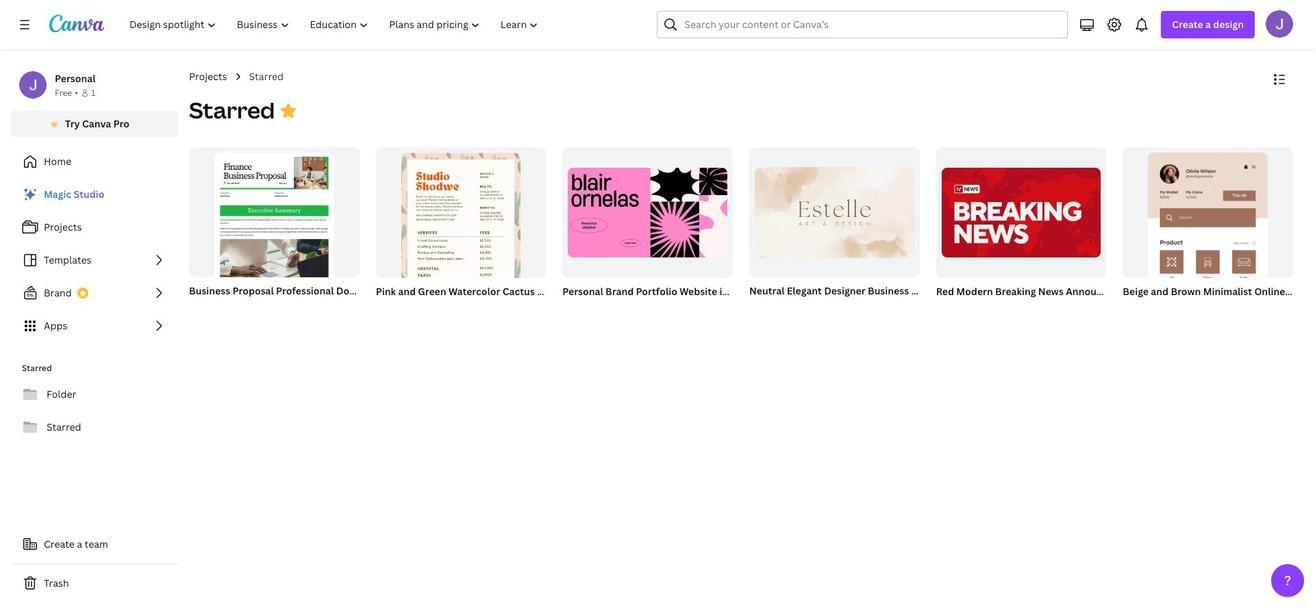 Task type: locate. For each thing, give the bounding box(es) containing it.
1 group from the left
[[186, 147, 359, 307]]

8 group from the left
[[749, 147, 920, 278]]

4 group from the left
[[376, 147, 546, 322]]

group
[[186, 147, 359, 307], [189, 147, 359, 307], [373, 147, 546, 322], [376, 147, 546, 322], [560, 147, 733, 300], [563, 147, 733, 278], [747, 147, 920, 300], [749, 147, 920, 278], [933, 147, 1106, 300], [936, 147, 1106, 278], [1120, 147, 1293, 411], [1123, 147, 1293, 411]]

5 group from the left
[[560, 147, 733, 300]]

7 group from the left
[[747, 147, 920, 300]]

jacob simon image
[[1266, 10, 1293, 38]]

None search field
[[657, 11, 1068, 38]]

9 group from the left
[[933, 147, 1106, 300]]

3 group from the left
[[373, 147, 546, 322]]

list
[[11, 181, 178, 340]]

11 group from the left
[[1120, 147, 1293, 411]]

top level navigation element
[[121, 11, 550, 38]]



Task type: vqa. For each thing, say whether or not it's contained in the screenshot.
2nd Group from left
yes



Task type: describe. For each thing, give the bounding box(es) containing it.
12 group from the left
[[1123, 147, 1293, 411]]

6 group from the left
[[563, 147, 733, 278]]

10 group from the left
[[936, 147, 1106, 278]]

Search search field
[[685, 12, 1041, 38]]

2 group from the left
[[189, 147, 359, 307]]



